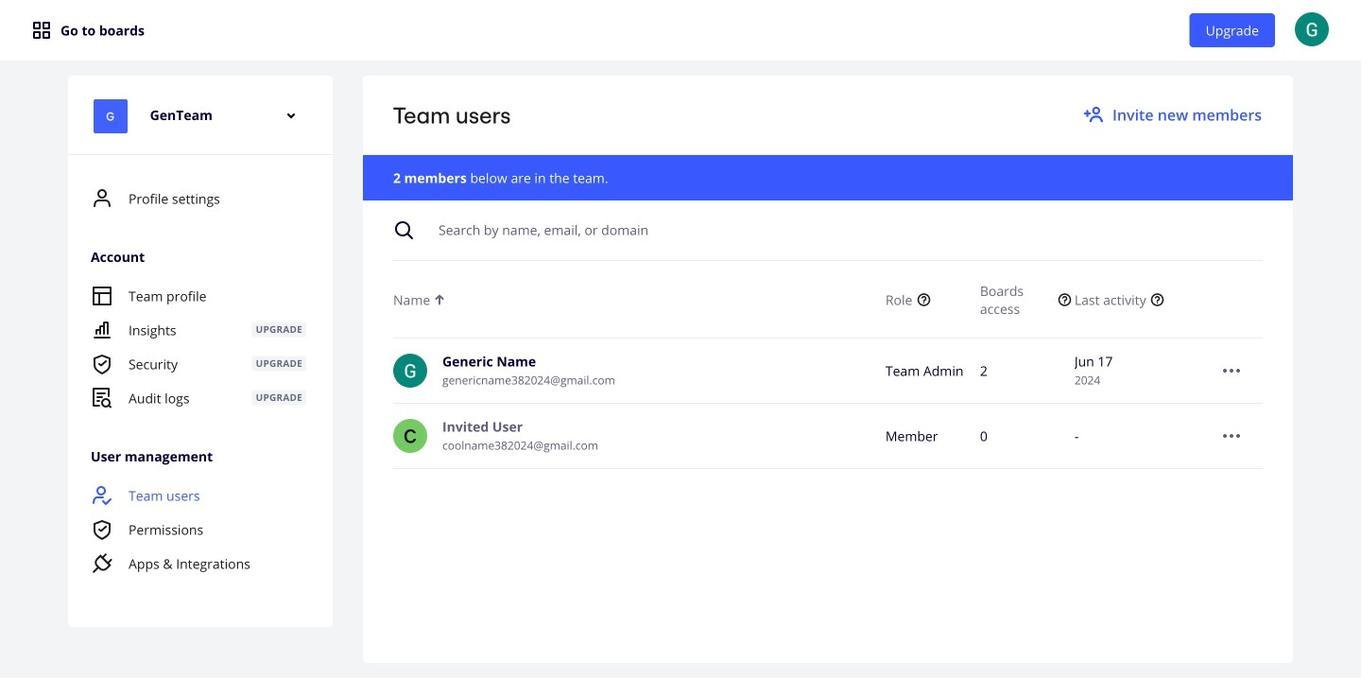 Task type: vqa. For each thing, say whether or not it's contained in the screenshot.
"Main menu" icon
no



Task type: locate. For each thing, give the bounding box(es) containing it.
Search by name, email, or domain text field
[[439, 214, 1246, 248]]

info image
[[917, 292, 932, 307], [1058, 292, 1073, 307]]

1 horizontal spatial spagx image
[[1083, 104, 1105, 126]]

spagx image
[[30, 19, 53, 42], [1221, 359, 1244, 382], [1221, 425, 1244, 447]]

menu bar element
[[0, 0, 1362, 61]]

0 horizontal spatial spagx image
[[393, 219, 416, 242]]

1 horizontal spatial info image
[[1058, 292, 1073, 307]]

spagx image
[[1083, 104, 1105, 126], [393, 219, 416, 242]]

menu
[[68, 182, 329, 597], [68, 279, 329, 415], [68, 479, 329, 581]]

1 vertical spatial spagx image
[[393, 219, 416, 242]]

0 vertical spatial spagx image
[[30, 19, 53, 42]]

0 horizontal spatial info image
[[917, 292, 932, 307]]

user menu: generic name image
[[1296, 12, 1330, 46]]

tab panel
[[363, 155, 1294, 469]]



Task type: describe. For each thing, give the bounding box(es) containing it.
2 menu from the top
[[68, 279, 329, 415]]

3 menu from the top
[[68, 479, 329, 581]]

0 vertical spatial spagx image
[[1083, 104, 1105, 126]]

2 info image from the left
[[1058, 292, 1073, 307]]

info image
[[1151, 292, 1166, 307]]

1 menu from the top
[[68, 182, 329, 597]]

1 vertical spatial spagx image
[[1221, 359, 1244, 382]]

1 info image from the left
[[917, 292, 932, 307]]

2 vertical spatial spagx image
[[1221, 425, 1244, 447]]



